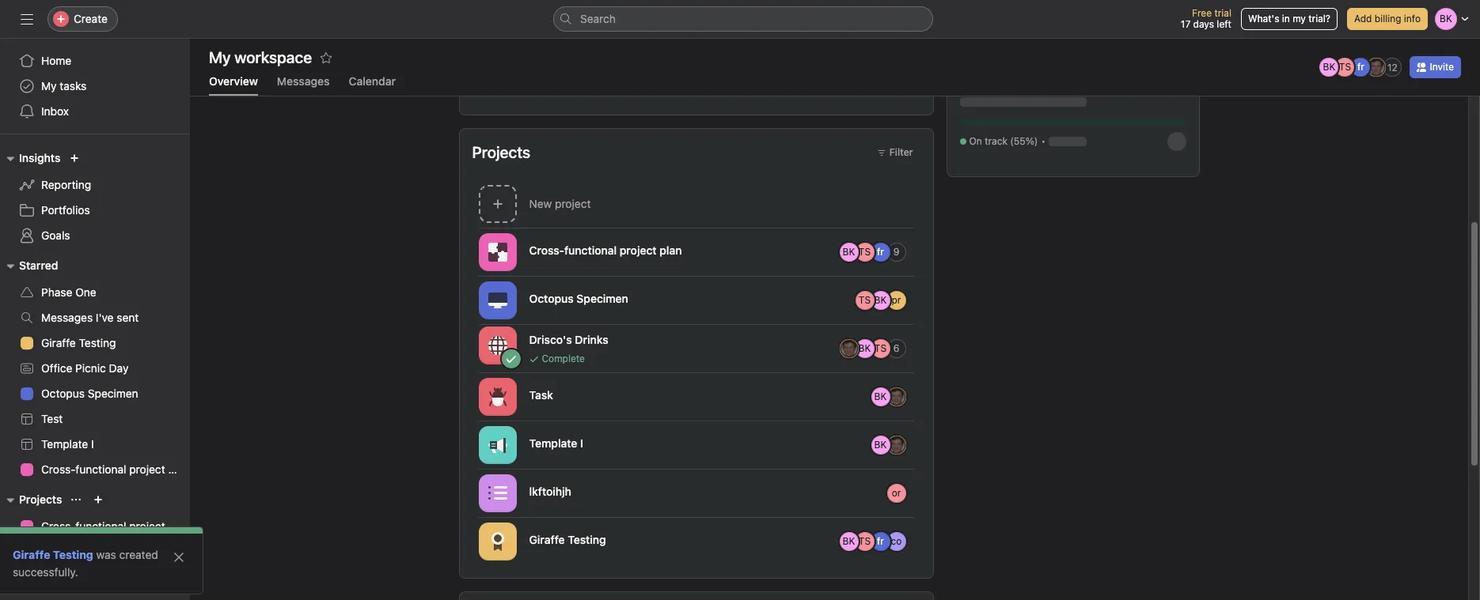 Task type: vqa. For each thing, say whether or not it's contained in the screenshot.
see details, cucomber icon
no



Task type: describe. For each thing, give the bounding box(es) containing it.
ts for computer image
[[859, 294, 871, 306]]

portfolios link
[[9, 198, 180, 223]]

successfully.
[[13, 566, 78, 579]]

2 vertical spatial giraffe
[[13, 549, 50, 562]]

1 vertical spatial testing
[[568, 533, 606, 547]]

functional for first cross-functional project plan link
[[75, 463, 126, 476]]

close image
[[173, 552, 185, 564]]

cross-functional project plan for first cross-functional project plan link
[[41, 463, 190, 476]]

inbox
[[41, 104, 69, 118]]

0 vertical spatial cross-
[[529, 243, 564, 257]]

1 cross-functional project plan link from the top
[[9, 457, 190, 483]]

hide sidebar image
[[21, 13, 33, 25]]

or
[[892, 487, 901, 499]]

goals
[[41, 229, 70, 242]]

ts for puzzle icon
[[859, 246, 871, 258]]

new
[[529, 197, 552, 211]]

billing
[[1375, 13, 1401, 25]]

my tasks link
[[9, 74, 180, 99]]

search
[[580, 12, 616, 25]]

cross- for first cross-functional project plan link from the bottom
[[41, 520, 75, 533]]

1 horizontal spatial invite button
[[1410, 56, 1461, 78]]

insights button
[[0, 149, 60, 168]]

goals link
[[9, 223, 180, 249]]

insights element
[[0, 144, 190, 252]]

add
[[1354, 13, 1372, 25]]

global element
[[0, 39, 190, 134]]

2 vertical spatial giraffe testing
[[13, 549, 93, 562]]

calendar link
[[349, 74, 396, 96]]

17
[[1181, 18, 1191, 30]]

co
[[891, 535, 902, 547]]

starred
[[19, 259, 58, 272]]

my
[[41, 79, 57, 93]]

portfolios
[[41, 203, 90, 217]]

one
[[75, 286, 96, 299]]

phase one
[[41, 286, 96, 299]]

puzzle image
[[488, 243, 507, 262]]

pr
[[892, 294, 901, 306]]

sent
[[117, 311, 139, 325]]

reporting link
[[9, 173, 180, 198]]

created
[[119, 549, 158, 562]]

filter button
[[870, 142, 920, 164]]

plan inside projects element
[[168, 520, 190, 533]]

free
[[1192, 7, 1212, 19]]

bug image
[[488, 387, 507, 406]]

0 horizontal spatial invite button
[[15, 566, 83, 594]]

ja down 6
[[891, 391, 902, 402]]

0 vertical spatial specimen
[[577, 292, 628, 305]]

template up lkftoihjh
[[529, 437, 577, 450]]

my tasks
[[41, 79, 87, 93]]

octopus inside starred element
[[41, 387, 85, 401]]

6
[[893, 343, 899, 355]]

project inside starred element
[[129, 463, 165, 476]]

computer image
[[488, 291, 507, 310]]

ja left 6
[[844, 342, 854, 354]]

my
[[1293, 13, 1306, 25]]

picnic
[[75, 362, 106, 375]]

info
[[1404, 13, 1421, 25]]

template for first the template i link
[[41, 438, 88, 451]]

testing inside giraffe testing link
[[79, 336, 116, 350]]

create
[[74, 12, 108, 25]]

starred button
[[0, 256, 58, 275]]

template i up lkftoihjh
[[529, 437, 583, 450]]

search list box
[[553, 6, 933, 32]]

was
[[96, 549, 116, 562]]

test
[[41, 412, 63, 426]]

0 vertical spatial cross-functional project plan
[[529, 243, 682, 257]]

free trial 17 days left
[[1181, 7, 1232, 30]]

drisco's drinks
[[529, 333, 608, 346]]

add billing info button
[[1347, 8, 1428, 30]]

messages i've sent
[[41, 311, 139, 325]]

1 horizontal spatial octopus specimen
[[529, 292, 628, 305]]

•
[[1041, 135, 1046, 147]]

starred element
[[0, 252, 190, 486]]

fr for cross-functional project plan
[[877, 246, 884, 258]]

on
[[969, 135, 982, 147]]

drinks
[[575, 333, 608, 346]]

tasks
[[60, 79, 87, 93]]

left
[[1217, 18, 1232, 30]]

phase
[[41, 286, 72, 299]]

functional for first cross-functional project plan link from the bottom
[[75, 520, 126, 533]]

lkftoihjh
[[529, 485, 571, 498]]

fr for giraffe testing
[[877, 535, 884, 547]]

add billing info
[[1354, 13, 1421, 25]]

in
[[1282, 13, 1290, 25]]

i've
[[96, 311, 114, 325]]



Task type: locate. For each thing, give the bounding box(es) containing it.
overview
[[209, 74, 258, 88]]

inbox link
[[9, 99, 180, 124]]

ts left 9
[[859, 246, 871, 258]]

1 horizontal spatial octopus
[[529, 292, 574, 305]]

1 vertical spatial functional
[[75, 463, 126, 476]]

template i inside starred element
[[41, 438, 94, 451]]

specimen
[[577, 292, 628, 305], [88, 387, 138, 401]]

specimen up drinks
[[577, 292, 628, 305]]

giraffe
[[41, 336, 76, 350], [529, 533, 565, 547], [13, 549, 50, 562]]

day
[[109, 362, 129, 375]]

cross- inside starred element
[[41, 463, 75, 476]]

cross- up show options, current sort, top image
[[41, 463, 75, 476]]

cross-functional project plan link down the new project or portfolio image
[[9, 514, 190, 540]]

show options, current sort, top image
[[72, 495, 81, 505]]

cross-functional project plan inside starred element
[[41, 463, 190, 476]]

giraffe testing inside starred element
[[41, 336, 116, 350]]

1 vertical spatial messages
[[41, 311, 93, 325]]

what's in my trial? button
[[1241, 8, 1338, 30]]

ja up the or
[[891, 439, 902, 451]]

reporting
[[41, 178, 91, 192]]

0 horizontal spatial octopus specimen
[[41, 387, 138, 401]]

messages link
[[277, 74, 330, 96]]

messages down "add to starred" icon
[[277, 74, 330, 88]]

megaphone image
[[488, 436, 507, 455]]

messages for messages
[[277, 74, 330, 88]]

0 vertical spatial octopus specimen
[[529, 292, 628, 305]]

0 vertical spatial messages
[[277, 74, 330, 88]]

cross- inside projects element
[[41, 520, 75, 533]]

0 vertical spatial projects
[[472, 143, 530, 161]]

office picnic day
[[41, 362, 129, 375]]

giraffe testing link up "successfully."
[[13, 549, 93, 562]]

1 vertical spatial giraffe testing
[[529, 533, 606, 547]]

1 vertical spatial invite
[[44, 573, 73, 587]]

1 horizontal spatial messages
[[277, 74, 330, 88]]

ts left co
[[859, 535, 871, 547]]

template i up "successfully."
[[41, 545, 94, 559]]

on track (55%)
[[969, 135, 1038, 147]]

my workspace
[[209, 48, 312, 66]]

template i link inside projects element
[[9, 540, 180, 565]]

office picnic day link
[[9, 356, 180, 382]]

ts
[[1339, 61, 1351, 73], [859, 246, 871, 258], [859, 294, 871, 306], [875, 342, 887, 354], [859, 535, 871, 547]]

days
[[1193, 18, 1214, 30]]

0 vertical spatial invite button
[[1410, 56, 1461, 78]]

specimen down 'day'
[[88, 387, 138, 401]]

(55%)
[[1010, 135, 1038, 147]]

giraffe down lkftoihjh
[[529, 533, 565, 547]]

projects element
[[0, 486, 190, 601]]

cross-functional project plan for first cross-functional project plan link from the bottom
[[41, 520, 190, 533]]

messages
[[277, 74, 330, 88], [41, 311, 93, 325]]

octopus down office
[[41, 387, 85, 401]]

0 vertical spatial testing
[[79, 336, 116, 350]]

0 vertical spatial octopus
[[529, 292, 574, 305]]

0 vertical spatial cross-functional project plan link
[[9, 457, 190, 483]]

0 horizontal spatial messages
[[41, 311, 93, 325]]

functional down the new project or portfolio image
[[75, 520, 126, 533]]

functional
[[564, 243, 617, 257], [75, 463, 126, 476], [75, 520, 126, 533]]

template i link down test
[[9, 432, 180, 457]]

octopus
[[529, 292, 574, 305], [41, 387, 85, 401]]

phase one link
[[9, 280, 180, 306]]

1 vertical spatial specimen
[[88, 387, 138, 401]]

template i link
[[9, 432, 180, 457], [9, 540, 180, 565]]

fr left co
[[877, 535, 884, 547]]

octopus up drisco's
[[529, 292, 574, 305]]

messages i've sent link
[[9, 306, 180, 331]]

1 horizontal spatial invite
[[1430, 61, 1454, 73]]

0 vertical spatial template i link
[[9, 432, 180, 457]]

invite button
[[1410, 56, 1461, 78], [15, 566, 83, 594]]

fr
[[1357, 61, 1364, 73], [877, 246, 884, 258], [877, 535, 884, 547]]

cross- for first cross-functional project plan link
[[41, 463, 75, 476]]

2 vertical spatial testing
[[53, 549, 93, 562]]

functional inside starred element
[[75, 463, 126, 476]]

2 template i link from the top
[[9, 540, 180, 565]]

new image
[[70, 154, 79, 163]]

test link
[[9, 407, 180, 432]]

what's
[[1248, 13, 1279, 25]]

template i inside projects element
[[41, 545, 94, 559]]

create button
[[47, 6, 118, 32]]

home link
[[9, 48, 180, 74]]

trial
[[1214, 7, 1232, 19]]

testing
[[79, 336, 116, 350], [568, 533, 606, 547], [53, 549, 93, 562]]

0 vertical spatial functional
[[564, 243, 617, 257]]

messages down the phase one
[[41, 311, 93, 325]]

complete
[[542, 353, 585, 364]]

1 vertical spatial giraffe testing link
[[13, 549, 93, 562]]

1 vertical spatial plan
[[168, 463, 190, 476]]

giraffe testing link
[[9, 331, 180, 356], [13, 549, 93, 562]]

projects up 'new'
[[472, 143, 530, 161]]

1 vertical spatial invite button
[[15, 566, 83, 594]]

i
[[580, 437, 583, 450], [91, 438, 94, 451], [91, 545, 94, 559]]

cross- down show options, current sort, top image
[[41, 520, 75, 533]]

testing down messages i've sent link
[[79, 336, 116, 350]]

1 vertical spatial octopus
[[41, 387, 85, 401]]

1 vertical spatial projects
[[19, 493, 62, 507]]

0 horizontal spatial octopus
[[41, 387, 85, 401]]

projects button
[[0, 491, 62, 510]]

functional up the new project or portfolio image
[[75, 463, 126, 476]]

cross- down 'new'
[[529, 243, 564, 257]]

i inside projects element
[[91, 545, 94, 559]]

0 vertical spatial giraffe
[[41, 336, 76, 350]]

1 vertical spatial giraffe
[[529, 533, 565, 547]]

testing down lkftoihjh
[[568, 533, 606, 547]]

messages inside starred element
[[41, 311, 93, 325]]

template inside starred element
[[41, 438, 88, 451]]

template inside projects element
[[41, 545, 88, 559]]

giraffe inside starred element
[[41, 336, 76, 350]]

cross-functional project plan down 'new project'
[[529, 243, 682, 257]]

cross-functional project plan link
[[9, 457, 190, 483], [9, 514, 190, 540]]

new project
[[529, 197, 591, 211]]

add to starred image
[[320, 51, 332, 64]]

home
[[41, 54, 71, 67]]

invite
[[1430, 61, 1454, 73], [44, 573, 73, 587]]

functional inside projects element
[[75, 520, 126, 533]]

ja
[[1372, 61, 1382, 73], [844, 342, 854, 354], [891, 391, 902, 402], [891, 439, 902, 451]]

1 vertical spatial cross-functional project plan
[[41, 463, 190, 476]]

template
[[529, 437, 577, 450], [41, 438, 88, 451], [41, 545, 88, 559]]

giraffe testing
[[41, 336, 116, 350], [529, 533, 606, 547], [13, 549, 93, 562]]

giraffe testing up "successfully."
[[13, 549, 93, 562]]

projects
[[472, 143, 530, 161], [19, 493, 62, 507]]

template up "successfully."
[[41, 545, 88, 559]]

2 vertical spatial plan
[[168, 520, 190, 533]]

i inside starred element
[[91, 438, 94, 451]]

0 vertical spatial invite
[[1430, 61, 1454, 73]]

specimen inside starred element
[[88, 387, 138, 401]]

octopus specimen inside octopus specimen link
[[41, 387, 138, 401]]

ts left 6
[[875, 342, 887, 354]]

2 vertical spatial cross-
[[41, 520, 75, 533]]

0 horizontal spatial invite
[[44, 573, 73, 587]]

task
[[529, 388, 553, 402]]

1 vertical spatial octopus specimen
[[41, 387, 138, 401]]

octopus specimen
[[529, 292, 628, 305], [41, 387, 138, 401]]

ts left pr at the right
[[859, 294, 871, 306]]

0 vertical spatial giraffe testing
[[41, 336, 116, 350]]

1 vertical spatial cross-functional project plan link
[[9, 514, 190, 540]]

new project or portfolio image
[[94, 495, 103, 505]]

track
[[985, 135, 1008, 147]]

projects inside dropdown button
[[19, 493, 62, 507]]

0 vertical spatial plan
[[660, 243, 682, 257]]

1 vertical spatial fr
[[877, 246, 884, 258]]

1 vertical spatial cross-
[[41, 463, 75, 476]]

cross-functional project plan up was
[[41, 520, 190, 533]]

1 horizontal spatial specimen
[[577, 292, 628, 305]]

projects left show options, current sort, top image
[[19, 493, 62, 507]]

insights
[[19, 151, 60, 165]]

cross-functional project plan link up the new project or portfolio image
[[9, 457, 190, 483]]

drisco's
[[529, 333, 572, 346]]

trial?
[[1309, 13, 1331, 25]]

2 vertical spatial fr
[[877, 535, 884, 547]]

project
[[555, 197, 591, 211], [620, 243, 657, 257], [129, 463, 165, 476], [129, 520, 165, 533]]

giraffe testing down lkftoihjh
[[529, 533, 606, 547]]

0 horizontal spatial specimen
[[88, 387, 138, 401]]

office
[[41, 362, 72, 375]]

ja left 12
[[1372, 61, 1382, 73]]

1 horizontal spatial projects
[[472, 143, 530, 161]]

template for the template i link in projects element
[[41, 545, 88, 559]]

template i link down the new project or portfolio image
[[9, 540, 180, 565]]

0 vertical spatial fr
[[1357, 61, 1364, 73]]

octopus specimen down picnic
[[41, 387, 138, 401]]

bk
[[1323, 61, 1336, 73], [843, 246, 855, 258], [874, 294, 887, 306], [858, 342, 871, 354], [874, 391, 887, 402], [874, 439, 887, 451], [843, 535, 855, 547]]

list image
[[488, 484, 507, 503]]

messages for messages i've sent
[[41, 311, 93, 325]]

cross-functional project plan inside projects element
[[41, 520, 190, 533]]

cross-functional project plan up the new project or portfolio image
[[41, 463, 190, 476]]

0 vertical spatial giraffe testing link
[[9, 331, 180, 356]]

giraffe testing up office picnic day
[[41, 336, 116, 350]]

fr left 12
[[1357, 61, 1364, 73]]

overview link
[[209, 74, 258, 96]]

plan inside starred element
[[168, 463, 190, 476]]

calendar
[[349, 74, 396, 88]]

was created successfully.
[[13, 549, 158, 579]]

2 vertical spatial cross-functional project plan
[[41, 520, 190, 533]]

search button
[[553, 6, 933, 32]]

1 vertical spatial template i link
[[9, 540, 180, 565]]

fr left 9
[[877, 246, 884, 258]]

octopus specimen up drisco's drinks
[[529, 292, 628, 305]]

12
[[1388, 61, 1398, 73]]

giraffe up "successfully."
[[13, 549, 50, 562]]

template down test
[[41, 438, 88, 451]]

cross-functional project plan
[[529, 243, 682, 257], [41, 463, 190, 476], [41, 520, 190, 533]]

2 vertical spatial functional
[[75, 520, 126, 533]]

0 horizontal spatial projects
[[19, 493, 62, 507]]

template i for the template i link in projects element
[[41, 545, 94, 559]]

what's in my trial?
[[1248, 13, 1331, 25]]

template i down test
[[41, 438, 94, 451]]

ts left 12
[[1339, 61, 1351, 73]]

giraffe testing link up picnic
[[9, 331, 180, 356]]

functional down 'new project'
[[564, 243, 617, 257]]

filter
[[890, 146, 913, 158]]

testing up "successfully."
[[53, 549, 93, 562]]

ribbon image
[[488, 532, 507, 551]]

cross-
[[529, 243, 564, 257], [41, 463, 75, 476], [41, 520, 75, 533]]

globe image
[[488, 336, 507, 355]]

9
[[893, 246, 899, 258]]

giraffe up office
[[41, 336, 76, 350]]

octopus specimen link
[[9, 382, 180, 407]]

template i for first the template i link
[[41, 438, 94, 451]]

2 cross-functional project plan link from the top
[[9, 514, 190, 540]]

ts for ribbon icon
[[859, 535, 871, 547]]

1 template i link from the top
[[9, 432, 180, 457]]



